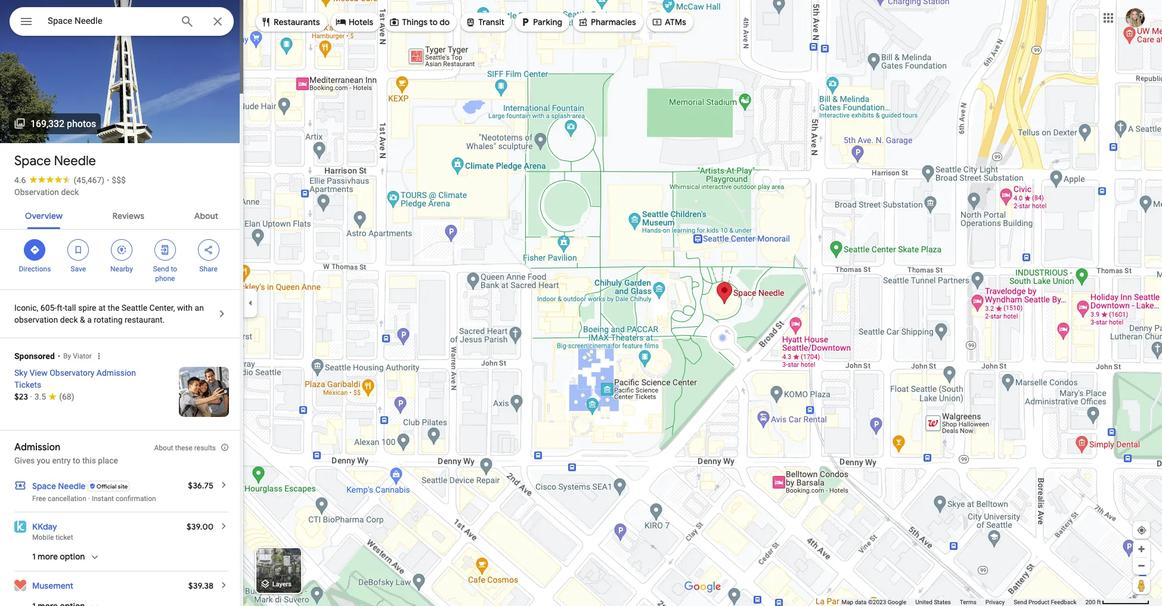 Task type: locate. For each thing, give the bounding box(es) containing it.
needle up the cancellation
[[58, 481, 86, 492]]

at
[[98, 303, 106, 313]]

footer inside google maps element
[[842, 598, 1086, 606]]

sky
[[14, 368, 27, 378]]

about left "these"
[[154, 444, 173, 452]]

deck inside button
[[61, 187, 79, 197]]


[[203, 243, 214, 256]]

 restaurants
[[261, 15, 320, 28]]

about for about these results
[[154, 444, 173, 452]]

0 vertical spatial to
[[430, 17, 438, 27]]

cancellation
[[48, 494, 86, 503]]

a
[[87, 315, 92, 324]]

0 vertical spatial space needle
[[14, 153, 96, 169]]

$$$
[[112, 175, 126, 185]]

space up free
[[32, 481, 56, 492]]

2 vertical spatial ·
[[88, 494, 90, 503]]

tab list containing overview
[[0, 200, 243, 229]]

pharmacies
[[591, 17, 636, 27]]

to left do
[[430, 17, 438, 27]]

1 vertical spatial ·
[[30, 392, 32, 401]]

about for about
[[194, 211, 218, 221]]

nearby
[[110, 265, 133, 273]]

1 vertical spatial deck
[[60, 315, 78, 324]]

sponsored
[[14, 351, 55, 361]]

needle up (45,467)
[[54, 153, 96, 169]]

deck down (45,467)
[[61, 187, 79, 197]]

· left "price: expensive" element
[[107, 175, 109, 185]]

 things to do
[[389, 15, 450, 28]]

map
[[842, 599, 854, 605]]

feedback
[[1051, 599, 1077, 605]]

0 vertical spatial admission
[[97, 368, 136, 378]]

2 vertical spatial to
[[73, 456, 80, 465]]

 button
[[10, 7, 43, 38]]


[[520, 15, 531, 28]]

send inside button
[[1014, 599, 1027, 605]]

0 vertical spatial about
[[194, 211, 218, 221]]

605-
[[40, 303, 57, 313]]

rotating
[[94, 315, 123, 324]]

admission inside sky view observatory admission tickets
[[97, 368, 136, 378]]

tab list inside google maps element
[[0, 200, 243, 229]]


[[19, 13, 33, 30]]

 transit
[[465, 15, 505, 28]]

deck
[[61, 187, 79, 197], [60, 315, 78, 324]]

1 horizontal spatial to
[[171, 265, 177, 273]]

3.5 stars 68 reviews image
[[34, 391, 74, 403]]


[[465, 15, 476, 28]]

169,332 photos button
[[9, 113, 101, 134]]

0 horizontal spatial send
[[153, 265, 169, 273]]

mobile
[[32, 533, 54, 542]]

to left this
[[73, 456, 80, 465]]

3.5
[[34, 392, 46, 401]]

$39.00
[[187, 521, 214, 532]]

transit
[[479, 17, 505, 27]]

admission down sponsored · by viator "element"
[[97, 368, 136, 378]]

169,332 photos
[[30, 118, 96, 129]]

200 ft button
[[1086, 599, 1150, 605]]

footer
[[842, 598, 1086, 606]]

this
[[82, 456, 96, 465]]

google
[[888, 599, 907, 605]]

instant
[[92, 494, 114, 503]]

show street view coverage image
[[1133, 576, 1151, 594]]

iconic, 605-ft-tall spire at the seattle center, with an observation deck & a rotating restaurant. button
[[0, 290, 243, 338]]

photos
[[67, 118, 96, 129]]


[[73, 243, 84, 256]]

2 horizontal spatial to
[[430, 17, 438, 27]]

· left the instant on the left of page
[[88, 494, 90, 503]]

0 horizontal spatial about
[[154, 444, 173, 452]]

space needle
[[14, 153, 96, 169], [32, 481, 86, 492]]

1 horizontal spatial send
[[1014, 599, 1027, 605]]

send to phone
[[153, 265, 177, 283]]


[[160, 243, 170, 256]]

space needle up 4.6 stars image
[[14, 153, 96, 169]]

©2023
[[868, 599, 887, 605]]

tab list
[[0, 200, 243, 229]]

200 ft
[[1086, 599, 1101, 605]]

gives you entry to this place
[[14, 456, 118, 465]]

admission up you
[[14, 441, 60, 453]]

to
[[430, 17, 438, 27], [171, 265, 177, 273], [73, 456, 80, 465]]


[[116, 243, 127, 256]]

phone
[[155, 274, 175, 283]]

1 horizontal spatial admission
[[97, 368, 136, 378]]

tall
[[65, 303, 76, 313]]

1 horizontal spatial about
[[194, 211, 218, 221]]

space needle up the cancellation
[[32, 481, 86, 492]]

none field inside space needle 'field'
[[48, 14, 171, 28]]

tickets
[[14, 380, 41, 390]]


[[652, 15, 663, 28]]

0 horizontal spatial admission
[[14, 441, 60, 453]]

space
[[14, 153, 51, 169], [32, 481, 56, 492]]

sky view observatory admission tickets
[[14, 368, 136, 390]]

ft-
[[57, 303, 65, 313]]

deck down tall
[[60, 315, 78, 324]]

about inside about button
[[194, 211, 218, 221]]

 hotels
[[336, 15, 373, 28]]

1 horizontal spatial ·
[[88, 494, 90, 503]]

send left "product"
[[1014, 599, 1027, 605]]

1 vertical spatial about
[[154, 444, 173, 452]]

footer containing map data ©2023 google
[[842, 598, 1086, 606]]

do
[[440, 17, 450, 27]]

0 horizontal spatial ·
[[30, 392, 32, 401]]

send inside send to phone
[[153, 265, 169, 273]]

with
[[177, 303, 193, 313]]

reviews button
[[103, 200, 154, 229]]

restaurants
[[274, 17, 320, 27]]

1 more option button
[[32, 551, 100, 571]]

to up phone at the top left of page
[[171, 265, 177, 273]]

0 horizontal spatial to
[[73, 456, 80, 465]]

· left 3.5 on the left of page
[[30, 392, 32, 401]]

gives
[[14, 456, 35, 465]]

0 vertical spatial ·
[[107, 175, 109, 185]]

by viator
[[63, 352, 92, 360]]

· $$$
[[107, 175, 126, 185]]

·
[[107, 175, 109, 185], [30, 392, 32, 401], [88, 494, 90, 503]]

$39.38
[[188, 581, 214, 591]]

observation
[[14, 187, 59, 197]]

zoom out image
[[1137, 561, 1146, 570]]

1 vertical spatial send
[[1014, 599, 1027, 605]]

observation deck
[[14, 187, 79, 197]]

1 vertical spatial to
[[171, 265, 177, 273]]

parking
[[533, 17, 562, 27]]

200
[[1086, 599, 1096, 605]]

send
[[153, 265, 169, 273], [1014, 599, 1027, 605]]

map data ©2023 google
[[842, 599, 907, 605]]

0 vertical spatial deck
[[61, 187, 79, 197]]

1 more option
[[32, 551, 85, 562]]

mobile ticket
[[32, 533, 73, 542]]

about these results
[[154, 444, 216, 452]]

by
[[63, 352, 71, 360]]

space up 4.6
[[14, 153, 51, 169]]

0 vertical spatial send
[[153, 265, 169, 273]]

free cancellation · instant confirmation
[[32, 494, 156, 503]]

169,332
[[30, 118, 64, 129]]

collapse side panel image
[[244, 296, 257, 310]]

send up phone at the top left of page
[[153, 265, 169, 273]]

1 vertical spatial space needle
[[32, 481, 86, 492]]

4.6
[[14, 175, 26, 185]]

send product feedback
[[1014, 599, 1077, 605]]

None field
[[48, 14, 171, 28]]

(45,467)
[[74, 175, 104, 185]]

about
[[194, 211, 218, 221], [154, 444, 173, 452]]

about up 
[[194, 211, 218, 221]]

ft
[[1097, 599, 1101, 605]]



Task type: describe. For each thing, give the bounding box(es) containing it.
0 vertical spatial space
[[14, 153, 51, 169]]

 atms
[[652, 15, 686, 28]]

 search field
[[10, 7, 234, 38]]

price: expensive element
[[112, 175, 126, 185]]

space needle main content
[[0, 0, 243, 606]]

actions for space needle region
[[0, 230, 243, 289]]

atms
[[665, 17, 686, 27]]

spire
[[78, 303, 96, 313]]

zoom in image
[[1137, 545, 1146, 554]]

viator
[[73, 352, 92, 360]]

overview button
[[15, 200, 72, 229]]

privacy button
[[986, 598, 1005, 606]]

&
[[80, 315, 85, 324]]

observatory
[[50, 368, 94, 378]]

the
[[108, 303, 119, 313]]

united
[[916, 599, 933, 605]]

 parking
[[520, 15, 562, 28]]

deck inside iconic, 605-ft-tall spire at the seattle center, with an observation deck & a rotating restaurant.
[[60, 315, 78, 324]]

confirmation
[[116, 494, 156, 503]]

about these results image
[[221, 443, 229, 452]]

option
[[60, 551, 85, 562]]

official site
[[96, 482, 128, 490]]

sponsored · by viator element
[[14, 343, 243, 366]]


[[389, 15, 400, 28]]

seattle
[[122, 303, 147, 313]]

4.6 stars image
[[26, 175, 74, 183]]

united states
[[916, 599, 951, 605]]

directions
[[19, 265, 51, 273]]

send product feedback button
[[1014, 598, 1077, 606]]

photo of space needle image
[[0, 0, 243, 234]]

restaurant.
[[125, 315, 165, 324]]

view
[[30, 368, 48, 378]]

musement
[[32, 581, 73, 591]]

data
[[855, 599, 867, 605]]

google account: michelle dermenjian  
(michelle.dermenjian@adept.ai) image
[[1126, 8, 1145, 27]]

results
[[194, 444, 216, 452]]

Space Needle field
[[10, 7, 234, 36]]

site
[[118, 482, 128, 490]]

iconic, 605-ft-tall spire at the seattle center, with an observation deck & a rotating restaurant.
[[14, 303, 204, 324]]

iconic,
[[14, 303, 38, 313]]

entry
[[52, 456, 71, 465]]

reviews
[[113, 211, 144, 221]]

(68)
[[59, 392, 74, 401]]


[[29, 243, 40, 256]]

kkday
[[32, 521, 57, 532]]

these
[[175, 444, 193, 452]]

1 vertical spatial admission
[[14, 441, 60, 453]]

 pharmacies
[[578, 15, 636, 28]]

about button
[[185, 200, 228, 229]]

send for send product feedback
[[1014, 599, 1027, 605]]

show your location image
[[1137, 525, 1148, 536]]

1 vertical spatial space
[[32, 481, 56, 492]]

place
[[98, 456, 118, 465]]

states
[[934, 599, 951, 605]]

send for send to phone
[[153, 265, 169, 273]]

1
[[32, 551, 36, 562]]

terms button
[[960, 598, 977, 606]]

ticket
[[56, 533, 73, 542]]

product
[[1029, 599, 1050, 605]]

free
[[32, 494, 46, 503]]

· inside the $23 ·
[[30, 392, 32, 401]]

to inside send to phone
[[171, 265, 177, 273]]

save
[[71, 265, 86, 273]]

terms
[[960, 599, 977, 605]]


[[336, 15, 346, 28]]

45,467 reviews element
[[74, 175, 104, 185]]

hotels
[[349, 17, 373, 27]]

united states button
[[916, 598, 951, 606]]

privacy
[[986, 599, 1005, 605]]

to inside  things to do
[[430, 17, 438, 27]]

center,
[[149, 303, 175, 313]]

1 vertical spatial needle
[[58, 481, 86, 492]]

2 horizontal spatial ·
[[107, 175, 109, 185]]

share
[[199, 265, 218, 273]]

$23
[[14, 391, 28, 402]]

overview
[[25, 211, 63, 221]]


[[261, 15, 271, 28]]

you
[[37, 456, 50, 465]]

$36.75
[[188, 480, 214, 491]]

google maps element
[[0, 0, 1163, 606]]

0 vertical spatial needle
[[54, 153, 96, 169]]



Task type: vqa. For each thing, say whether or not it's contained in the screenshot.
Hotels
yes



